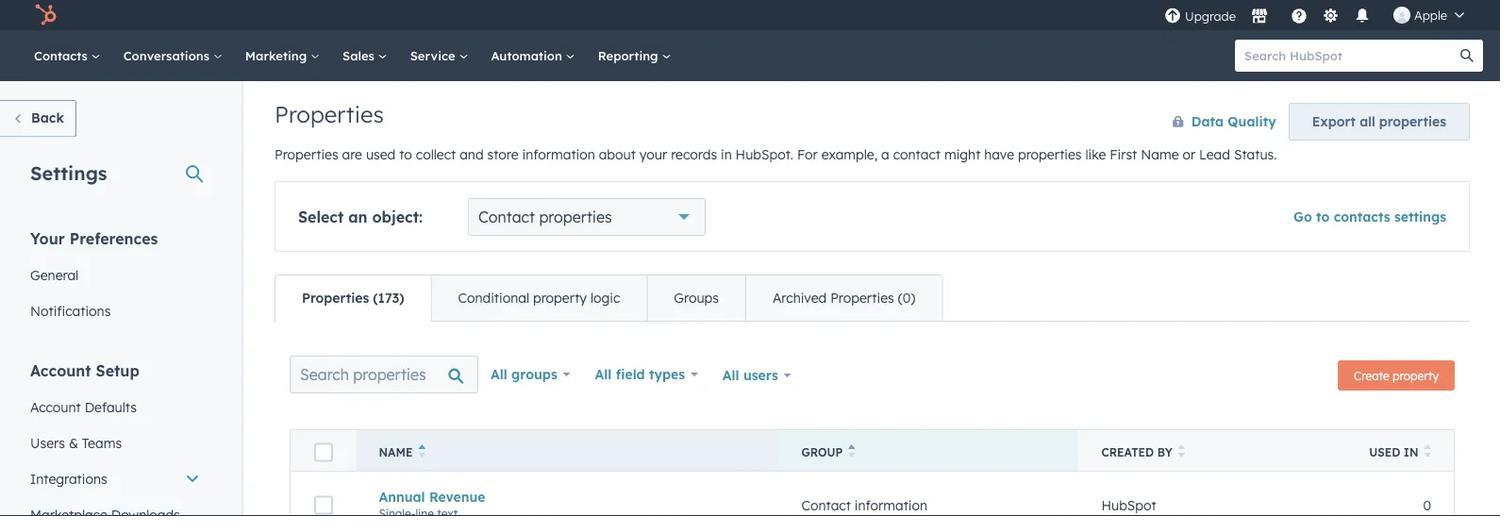 Task type: vqa. For each thing, say whether or not it's contained in the screenshot.
the descending sort. press to sort ascending. element in the top right of the page
no



Task type: describe. For each thing, give the bounding box(es) containing it.
account setup element
[[19, 360, 211, 516]]

or
[[1183, 146, 1196, 163]]

integrations button
[[19, 461, 211, 497]]

data
[[1192, 113, 1224, 130]]

archived
[[773, 290, 827, 306]]

tab list containing properties (173)
[[275, 275, 943, 322]]

properties for properties
[[275, 100, 384, 128]]

1 vertical spatial properties
[[1018, 146, 1082, 163]]

properties inside the export all properties button
[[1380, 113, 1447, 130]]

by
[[1158, 445, 1173, 460]]

users
[[30, 435, 65, 451]]

search image
[[1461, 49, 1474, 62]]

create property
[[1354, 369, 1439, 383]]

data quality
[[1192, 113, 1277, 130]]

contacts link
[[23, 30, 112, 81]]

hubspot image
[[34, 4, 57, 26]]

export all properties
[[1313, 113, 1447, 130]]

create property button
[[1338, 361, 1455, 391]]

(173)
[[373, 290, 404, 306]]

search button
[[1451, 40, 1484, 72]]

back
[[31, 109, 64, 126]]

0 vertical spatial information
[[522, 146, 595, 163]]

hubspot.
[[736, 146, 794, 163]]

all
[[1360, 113, 1376, 130]]

reporting link
[[587, 30, 683, 81]]

ascending sort. press to sort descending. element
[[418, 445, 426, 461]]

are
[[342, 146, 362, 163]]

group button
[[779, 430, 1079, 471]]

bob builder image
[[1394, 7, 1411, 24]]

apple button
[[1383, 0, 1476, 30]]

example,
[[822, 146, 878, 163]]

settings
[[30, 161, 107, 185]]

teams
[[82, 435, 122, 451]]

conversations
[[123, 48, 213, 63]]

property for conditional
[[533, 290, 587, 306]]

0
[[1424, 497, 1432, 514]]

settings image
[[1323, 8, 1340, 25]]

1 horizontal spatial information
[[855, 497, 928, 514]]

annual revenue button
[[379, 489, 756, 505]]

conditional property logic
[[458, 290, 620, 306]]

groups
[[512, 366, 558, 383]]

data quality button
[[1153, 103, 1278, 141]]

properties are used to collect and store information about your records in hubspot. for example, a contact might have properties like first name or lead status.
[[275, 146, 1277, 163]]

properties left "(0)"
[[831, 290, 894, 306]]

preferences
[[70, 229, 158, 248]]

account for account defaults
[[30, 399, 81, 415]]

collect
[[416, 146, 456, 163]]

help button
[[1283, 0, 1316, 30]]

select an object:
[[298, 208, 423, 227]]

your
[[30, 229, 65, 248]]

used
[[1370, 445, 1401, 460]]

export
[[1313, 113, 1356, 130]]

name inside button
[[379, 445, 413, 460]]

contact information
[[802, 497, 928, 514]]

created
[[1102, 445, 1154, 460]]

property for create
[[1393, 369, 1439, 383]]

archived properties (0)
[[773, 290, 916, 306]]

all field types
[[595, 366, 685, 383]]

properties (173) link
[[276, 276, 431, 321]]

used
[[366, 146, 396, 163]]

contacts
[[1334, 209, 1391, 225]]

properties inside contact properties popup button
[[539, 208, 612, 227]]

marketing
[[245, 48, 311, 63]]

records
[[671, 146, 717, 163]]

about
[[599, 146, 636, 163]]

contact for contact properties
[[479, 208, 535, 227]]

name button
[[356, 430, 779, 471]]

notifications button
[[1347, 0, 1379, 30]]

field
[[616, 366, 645, 383]]

revenue
[[429, 489, 486, 505]]

1 horizontal spatial to
[[1317, 209, 1330, 225]]

users & teams
[[30, 435, 122, 451]]

types
[[649, 366, 685, 383]]

press to sort. image
[[849, 445, 856, 458]]

press to sort. element for created by
[[1178, 445, 1186, 461]]

0 horizontal spatial to
[[399, 146, 412, 163]]

press to sort. element for group
[[849, 445, 856, 461]]

automation
[[491, 48, 566, 63]]

in
[[721, 146, 732, 163]]

marketplaces button
[[1240, 0, 1280, 30]]

ascending sort. press to sort descending. image
[[418, 445, 426, 458]]

account for account setup
[[30, 361, 91, 380]]

(0)
[[898, 290, 916, 306]]

notifications
[[30, 302, 111, 319]]

contacts
[[34, 48, 91, 63]]

all for all groups
[[491, 366, 508, 383]]

contact properties
[[479, 208, 612, 227]]



Task type: locate. For each thing, give the bounding box(es) containing it.
group
[[802, 445, 843, 460]]

all inside all groups popup button
[[491, 366, 508, 383]]

notifications image
[[1354, 8, 1371, 25]]

0 horizontal spatial press to sort. image
[[1178, 445, 1186, 458]]

sales
[[343, 48, 378, 63]]

0 vertical spatial property
[[533, 290, 587, 306]]

account up account defaults on the left bottom
[[30, 361, 91, 380]]

1 vertical spatial account
[[30, 399, 81, 415]]

press to sort. element inside created by button
[[1178, 445, 1186, 461]]

might
[[945, 146, 981, 163]]

press to sort. element for used in
[[1425, 445, 1432, 461]]

0 horizontal spatial all
[[491, 366, 508, 383]]

press to sort. image inside used in 'button'
[[1425, 445, 1432, 458]]

name left or
[[1141, 146, 1179, 163]]

groups link
[[647, 276, 746, 321]]

press to sort. image right the 'by'
[[1178, 445, 1186, 458]]

settings link
[[1319, 5, 1343, 25]]

2 vertical spatial properties
[[539, 208, 612, 227]]

properties (173)
[[302, 290, 404, 306]]

Search HubSpot search field
[[1235, 40, 1467, 72]]

to right used
[[399, 146, 412, 163]]

used in button
[[1342, 430, 1455, 471]]

1 vertical spatial contact
[[802, 497, 851, 514]]

conversations link
[[112, 30, 234, 81]]

0 horizontal spatial properties
[[539, 208, 612, 227]]

and
[[460, 146, 484, 163]]

0 horizontal spatial press to sort. element
[[849, 445, 856, 461]]

general
[[30, 267, 79, 283]]

tab panel
[[275, 321, 1470, 516]]

0 vertical spatial contact
[[479, 208, 535, 227]]

press to sort. element right the group at the right of page
[[849, 445, 856, 461]]

properties for properties are used to collect and store information about your records in hubspot. for example, a contact might have properties like first name or lead status.
[[275, 146, 338, 163]]

press to sort. element right the 'by'
[[1178, 445, 1186, 461]]

integrations
[[30, 470, 107, 487]]

2 press to sort. element from the left
[[1178, 445, 1186, 461]]

property right create
[[1393, 369, 1439, 383]]

properties for properties (173)
[[302, 290, 369, 306]]

status.
[[1234, 146, 1277, 163]]

hubspot link
[[23, 4, 71, 26]]

Search search field
[[290, 356, 478, 394]]

properties
[[275, 100, 384, 128], [275, 146, 338, 163], [302, 290, 369, 306], [831, 290, 894, 306]]

to right go
[[1317, 209, 1330, 225]]

tab panel containing all groups
[[275, 321, 1470, 516]]

all users button
[[710, 356, 804, 395]]

an
[[348, 208, 368, 227]]

all groups
[[491, 366, 558, 383]]

automation link
[[480, 30, 587, 81]]

name left 'ascending sort. press to sort descending.' element
[[379, 445, 413, 460]]

menu containing apple
[[1163, 0, 1478, 30]]

like
[[1086, 146, 1106, 163]]

2 horizontal spatial press to sort. element
[[1425, 445, 1432, 461]]

property left "logic"
[[533, 290, 587, 306]]

properties right all
[[1380, 113, 1447, 130]]

1 horizontal spatial property
[[1393, 369, 1439, 383]]

contact
[[893, 146, 941, 163]]

your
[[640, 146, 667, 163]]

first
[[1110, 146, 1137, 163]]

apple
[[1415, 7, 1448, 23]]

users & teams link
[[19, 425, 211, 461]]

0 vertical spatial to
[[399, 146, 412, 163]]

setup
[[96, 361, 139, 380]]

logic
[[591, 290, 620, 306]]

account setup
[[30, 361, 139, 380]]

marketing link
[[234, 30, 331, 81]]

properties left are
[[275, 146, 338, 163]]

0 horizontal spatial contact
[[479, 208, 535, 227]]

upgrade image
[[1165, 8, 1182, 25]]

1 horizontal spatial all
[[595, 366, 612, 383]]

your preferences
[[30, 229, 158, 248]]

back link
[[0, 100, 76, 137]]

properties
[[1380, 113, 1447, 130], [1018, 146, 1082, 163], [539, 208, 612, 227]]

all groups button
[[478, 356, 583, 394]]

0 horizontal spatial name
[[379, 445, 413, 460]]

menu
[[1163, 0, 1478, 30]]

information down group button
[[855, 497, 928, 514]]

2 account from the top
[[30, 399, 81, 415]]

2 press to sort. image from the left
[[1425, 445, 1432, 458]]

contact down the group at the right of page
[[802, 497, 851, 514]]

0 vertical spatial properties
[[1380, 113, 1447, 130]]

help image
[[1291, 8, 1308, 25]]

contact for contact information
[[802, 497, 851, 514]]

settings
[[1395, 209, 1447, 225]]

object:
[[372, 208, 423, 227]]

lead
[[1200, 146, 1231, 163]]

go to contacts settings
[[1294, 209, 1447, 225]]

service link
[[399, 30, 480, 81]]

create
[[1354, 369, 1390, 383]]

press to sort. element
[[849, 445, 856, 461], [1178, 445, 1186, 461], [1425, 445, 1432, 461]]

press to sort. image inside created by button
[[1178, 445, 1186, 458]]

properties left like
[[1018, 146, 1082, 163]]

information right store
[[522, 146, 595, 163]]

in
[[1404, 445, 1419, 460]]

created by button
[[1079, 430, 1342, 471]]

account up users
[[30, 399, 81, 415]]

1 vertical spatial property
[[1393, 369, 1439, 383]]

notifications link
[[19, 293, 211, 329]]

all left groups
[[491, 366, 508, 383]]

press to sort. element inside used in 'button'
[[1425, 445, 1432, 461]]

press to sort. image
[[1178, 445, 1186, 458], [1425, 445, 1432, 458]]

press to sort. image right 'in'
[[1425, 445, 1432, 458]]

go
[[1294, 209, 1313, 225]]

your preferences element
[[19, 228, 211, 329]]

1 vertical spatial information
[[855, 497, 928, 514]]

defaults
[[85, 399, 137, 415]]

0 vertical spatial account
[[30, 361, 91, 380]]

properties up are
[[275, 100, 384, 128]]

select
[[298, 208, 344, 227]]

store
[[487, 146, 519, 163]]

all
[[491, 366, 508, 383], [595, 366, 612, 383], [723, 367, 740, 384]]

press to sort. image for used in
[[1425, 445, 1432, 458]]

1 horizontal spatial properties
[[1018, 146, 1082, 163]]

properties down the about
[[539, 208, 612, 227]]

annual revenue
[[379, 489, 486, 505]]

3 press to sort. element from the left
[[1425, 445, 1432, 461]]

all for all users
[[723, 367, 740, 384]]

1 horizontal spatial press to sort. element
[[1178, 445, 1186, 461]]

annual
[[379, 489, 425, 505]]

press to sort. element inside group button
[[849, 445, 856, 461]]

all for all field types
[[595, 366, 612, 383]]

service
[[410, 48, 459, 63]]

0 horizontal spatial property
[[533, 290, 587, 306]]

conditional property logic link
[[431, 276, 647, 321]]

tab list
[[275, 275, 943, 322]]

for
[[797, 146, 818, 163]]

hubspot
[[1102, 497, 1157, 514]]

all users
[[723, 367, 778, 384]]

groups
[[674, 290, 719, 306]]

&
[[69, 435, 78, 451]]

all left field
[[595, 366, 612, 383]]

properties left (173)
[[302, 290, 369, 306]]

press to sort. image for created by
[[1178, 445, 1186, 458]]

go to contacts settings button
[[1294, 209, 1447, 225]]

all left users
[[723, 367, 740, 384]]

sales link
[[331, 30, 399, 81]]

1 horizontal spatial press to sort. image
[[1425, 445, 1432, 458]]

quality
[[1228, 113, 1277, 130]]

press to sort. element right 'in'
[[1425, 445, 1432, 461]]

0 horizontal spatial information
[[522, 146, 595, 163]]

1 press to sort. image from the left
[[1178, 445, 1186, 458]]

information
[[522, 146, 595, 163], [855, 497, 928, 514]]

1 account from the top
[[30, 361, 91, 380]]

2 horizontal spatial properties
[[1380, 113, 1447, 130]]

all inside all users popup button
[[723, 367, 740, 384]]

2 horizontal spatial all
[[723, 367, 740, 384]]

all field types button
[[583, 356, 710, 394]]

general link
[[19, 257, 211, 293]]

1 press to sort. element from the left
[[849, 445, 856, 461]]

account defaults
[[30, 399, 137, 415]]

all inside 'all field types' popup button
[[595, 366, 612, 383]]

1 vertical spatial to
[[1317, 209, 1330, 225]]

users
[[744, 367, 778, 384]]

1 vertical spatial name
[[379, 445, 413, 460]]

contact down store
[[479, 208, 535, 227]]

contact inside popup button
[[479, 208, 535, 227]]

1 horizontal spatial name
[[1141, 146, 1179, 163]]

export all properties button
[[1289, 103, 1470, 141]]

marketplaces image
[[1251, 8, 1268, 25]]

0 vertical spatial name
[[1141, 146, 1179, 163]]

a
[[882, 146, 890, 163]]

contact properties button
[[468, 198, 706, 236]]

1 horizontal spatial contact
[[802, 497, 851, 514]]

property inside button
[[1393, 369, 1439, 383]]



